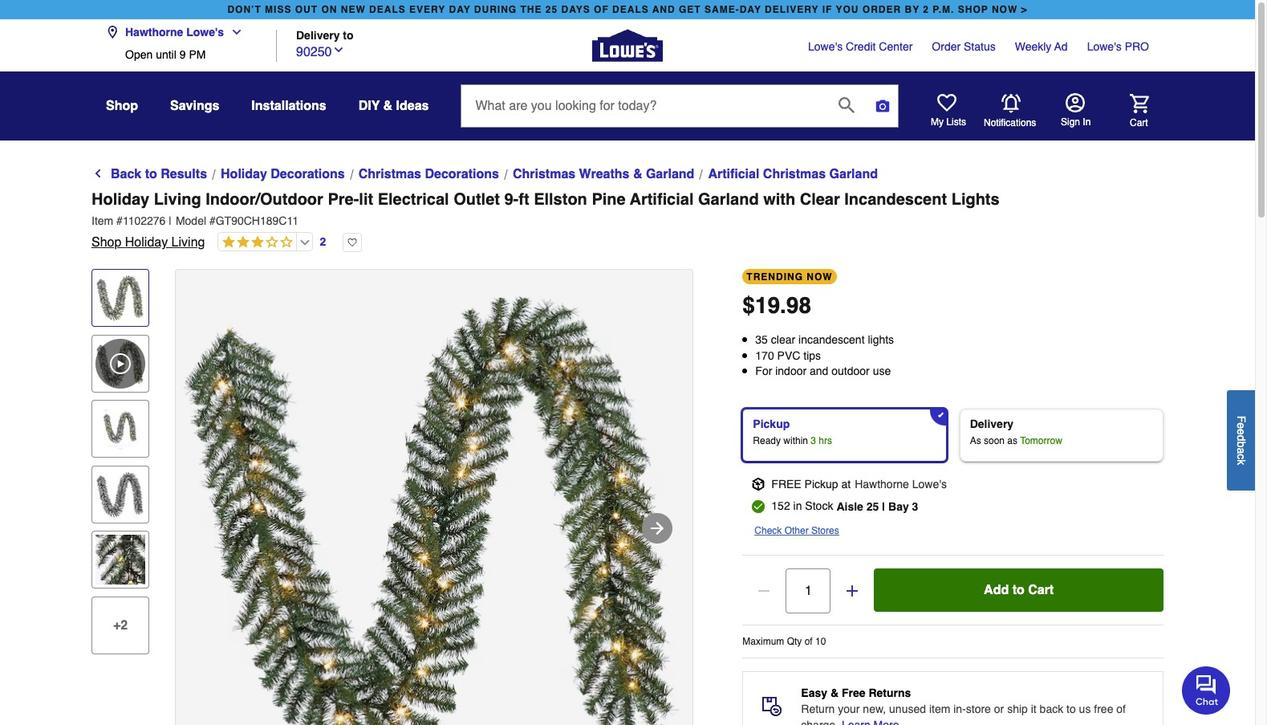 Task type: vqa. For each thing, say whether or not it's contained in the screenshot.
left Delivery
yes



Task type: describe. For each thing, give the bounding box(es) containing it.
f
[[1236, 416, 1249, 423]]

a
[[1236, 448, 1249, 454]]

+2
[[113, 618, 128, 633]]

0 horizontal spatial 25
[[546, 4, 558, 15]]

to for add
[[1013, 583, 1025, 597]]

k
[[1236, 460, 1249, 465]]

pine
[[592, 190, 626, 209]]

pickup ready within 3 hrs
[[753, 417, 833, 446]]

& for easy
[[831, 686, 839, 699]]

holiday for living
[[92, 190, 150, 209]]

0 vertical spatial artificial
[[708, 167, 760, 181]]

savings button
[[170, 92, 219, 120]]

f e e d b a c k
[[1236, 416, 1249, 465]]

or
[[995, 702, 1005, 715]]

$ 19 . 98
[[743, 292, 812, 318]]

ready
[[753, 435, 781, 446]]

new
[[341, 4, 366, 15]]

until
[[156, 48, 177, 61]]

free
[[1095, 702, 1114, 715]]

heart outline image
[[343, 233, 362, 252]]

don't miss out on new deals every day during the 25 days of deals and get same-day delivery if you order by 2 p.m. shop now > link
[[224, 0, 1031, 19]]

holiday decorations link
[[221, 165, 345, 184]]

indoor/outdoor
[[206, 190, 323, 209]]

gt90ch189c11
[[216, 214, 299, 227]]

cart button
[[1108, 94, 1150, 129]]

diy & ideas button
[[359, 92, 429, 120]]

order
[[932, 40, 961, 53]]

same-
[[705, 4, 740, 15]]

your
[[838, 702, 860, 715]]

christmas decorations link
[[359, 165, 499, 184]]

lowe's credit center
[[809, 40, 913, 53]]

item
[[930, 702, 951, 715]]

f e e d b a c k button
[[1228, 391, 1256, 491]]

pre-
[[328, 190, 359, 209]]

notifications
[[984, 117, 1037, 128]]

lowe's home improvement logo image
[[593, 10, 663, 81]]

free pickup at hawthorne lowe's
[[772, 478, 947, 490]]

new,
[[863, 702, 887, 715]]

0 horizontal spatial 2
[[320, 235, 326, 248]]

10
[[816, 636, 827, 647]]

lights
[[952, 190, 1000, 209]]

35 clear incandescent lights 170 pvc tips for indoor and outdoor use
[[756, 333, 895, 378]]

delivery to
[[296, 29, 354, 41]]

my
[[931, 116, 944, 128]]

soon
[[984, 435, 1005, 446]]

christmas for christmas wreaths & garland
[[513, 167, 576, 181]]

hrs
[[819, 435, 833, 446]]

2 inside don't miss out on new deals every day during the 25 days of deals and get same-day delivery if you order by 2 p.m. shop now > link
[[924, 4, 930, 15]]

0 vertical spatial now
[[992, 4, 1018, 15]]

holiday living indoor/outdoor pre-lit electrical outlet 9-ft ellston pine artificial garland with clear incandescent lights item # 1102276 | model # gt90ch189c11
[[92, 190, 1000, 227]]

shop
[[958, 4, 989, 15]]

center
[[879, 40, 913, 53]]

2 day from the left
[[740, 4, 762, 15]]

back
[[1040, 702, 1064, 715]]

free
[[772, 478, 802, 490]]

during
[[474, 4, 517, 15]]

lowe's pro link
[[1088, 39, 1150, 55]]

artificial inside the holiday living indoor/outdoor pre-lit electrical outlet 9-ft ellston pine artificial garland with clear incandescent lights item # 1102276 | model # gt90ch189c11
[[630, 190, 694, 209]]

on
[[322, 4, 338, 15]]

chevron down image inside hawthorne lowe's button
[[224, 26, 243, 39]]

within
[[784, 435, 809, 446]]

return
[[802, 702, 835, 715]]

lowe's home improvement account image
[[1066, 93, 1086, 112]]

savings
[[170, 99, 219, 113]]

open until 9 pm
[[125, 48, 206, 61]]

1 # from the left
[[117, 214, 123, 227]]

1 vertical spatial &
[[633, 167, 643, 181]]

| inside the holiday living indoor/outdoor pre-lit electrical outlet 9-ft ellston pine artificial garland with clear incandescent lights item # 1102276 | model # gt90ch189c11
[[169, 214, 172, 227]]

status
[[964, 40, 996, 53]]

as
[[970, 435, 982, 446]]

item number 1 1 0 2 2 7 6 and model number g t 9 0 c h 1 8 9 c 1 1 element
[[92, 213, 1164, 229]]

christmas decorations
[[359, 167, 499, 181]]

holiday living  #gt90ch189c11 - thumbnail image
[[96, 273, 145, 323]]

lowe's inside lowe's pro link
[[1088, 40, 1122, 53]]

holiday for decorations
[[221, 167, 267, 181]]

tips
[[804, 349, 821, 362]]

it
[[1032, 702, 1037, 715]]

christmas wreaths & garland link
[[513, 165, 695, 184]]

0 horizontal spatial garland
[[646, 167, 695, 181]]

pro
[[1125, 40, 1150, 53]]

stores
[[812, 525, 840, 536]]

hawthorne lowe's button
[[106, 16, 250, 48]]

25 inside 152 in stock aisle 25 | bay 3
[[867, 500, 879, 513]]

| inside 152 in stock aisle 25 | bay 3
[[883, 500, 886, 513]]

shop button
[[106, 92, 138, 120]]

pickup inside pickup ready within 3 hrs
[[753, 417, 790, 430]]

every
[[410, 4, 446, 15]]

check other stores
[[755, 525, 840, 536]]

us
[[1080, 702, 1092, 715]]

1 horizontal spatial hawthorne
[[855, 478, 910, 490]]

artificial christmas garland
[[708, 167, 878, 181]]

chevron left image
[[92, 167, 104, 179]]

don't
[[228, 4, 262, 15]]

clear
[[771, 333, 796, 346]]

0 horizontal spatial cart
[[1029, 583, 1054, 597]]

1 horizontal spatial pickup
[[805, 478, 839, 490]]

back to results
[[111, 167, 207, 181]]

and
[[653, 4, 676, 15]]

ellston
[[534, 190, 588, 209]]

to for delivery
[[343, 29, 354, 41]]

9-
[[505, 190, 519, 209]]

2 horizontal spatial garland
[[830, 167, 878, 181]]

delivery for as
[[970, 417, 1014, 430]]

minus image
[[757, 583, 773, 599]]

sign
[[1061, 116, 1081, 128]]

other
[[785, 525, 809, 536]]

artificial christmas garland link
[[708, 165, 878, 184]]

1 horizontal spatial cart
[[1131, 117, 1149, 128]]

by
[[905, 4, 920, 15]]

order
[[863, 4, 902, 15]]



Task type: locate. For each thing, give the bounding box(es) containing it.
garland up item number 1 1 0 2 2 7 6 and model number g t 9 0 c h 1 8 9 c 1 1 element
[[646, 167, 695, 181]]

if
[[823, 4, 833, 15]]

decorations up the pre-
[[271, 167, 345, 181]]

2 deals from the left
[[613, 4, 649, 15]]

christmas for christmas decorations
[[359, 167, 422, 181]]

delivery
[[765, 4, 819, 15]]

1 vertical spatial artificial
[[630, 190, 694, 209]]

& right the diy
[[383, 99, 393, 113]]

lit
[[359, 190, 373, 209]]

now
[[992, 4, 1018, 15], [807, 271, 833, 283]]

0 vertical spatial living
[[154, 190, 201, 209]]

for
[[756, 365, 773, 378]]

lists
[[947, 116, 967, 128]]

artificial
[[708, 167, 760, 181], [630, 190, 694, 209]]

day left delivery
[[740, 4, 762, 15]]

hawthorne inside button
[[125, 26, 183, 39]]

2
[[924, 4, 930, 15], [320, 235, 326, 248]]

0 horizontal spatial chevron down image
[[224, 26, 243, 39]]

living inside the holiday living indoor/outdoor pre-lit electrical outlet 9-ft ellston pine artificial garland with clear incandescent lights item # 1102276 | model # gt90ch189c11
[[154, 190, 201, 209]]

0 horizontal spatial 3
[[811, 435, 817, 446]]

pm
[[189, 48, 206, 61]]

bay
[[889, 500, 909, 513]]

decorations up outlet
[[425, 167, 499, 181]]

1 horizontal spatial day
[[740, 4, 762, 15]]

deals right new
[[369, 4, 406, 15]]

None search field
[[461, 84, 900, 141]]

tomorrow
[[1021, 435, 1063, 446]]

2 horizontal spatial christmas
[[763, 167, 826, 181]]

outlet
[[454, 190, 500, 209]]

1 vertical spatial shop
[[92, 235, 122, 250]]

decorations inside holiday decorations link
[[271, 167, 345, 181]]

incandescent
[[845, 190, 948, 209]]

0 vertical spatial of
[[805, 636, 813, 647]]

holiday decorations
[[221, 167, 345, 181]]

credit
[[846, 40, 876, 53]]

holiday up indoor/outdoor
[[221, 167, 267, 181]]

in
[[794, 499, 803, 512]]

in-
[[954, 702, 967, 715]]

chat invite button image
[[1183, 666, 1232, 715]]

chevron down image down delivery to
[[332, 43, 345, 56]]

lowe's inside lowe's credit center link
[[809, 40, 843, 53]]

cart right add
[[1029, 583, 1054, 597]]

pvc
[[778, 349, 801, 362]]

ad
[[1055, 40, 1068, 53]]

ideas
[[396, 99, 429, 113]]

location image
[[106, 26, 119, 39]]

chevron down image down 'don't'
[[224, 26, 243, 39]]

0 horizontal spatial hawthorne
[[125, 26, 183, 39]]

pickup
[[753, 417, 790, 430], [805, 478, 839, 490]]

1 horizontal spatial christmas
[[513, 167, 576, 181]]

out
[[295, 4, 318, 15]]

0 vertical spatial 2
[[924, 4, 930, 15]]

3 inside pickup ready within 3 hrs
[[811, 435, 817, 446]]

3 left hrs
[[811, 435, 817, 446]]

1 vertical spatial of
[[1117, 702, 1127, 715]]

1 vertical spatial pickup
[[805, 478, 839, 490]]

ship
[[1008, 702, 1028, 715]]

of left 10
[[805, 636, 813, 647]]

3 stars image
[[219, 235, 293, 251]]

maximum qty of 10
[[743, 636, 827, 647]]

2 left heart outline image
[[320, 235, 326, 248]]

0 horizontal spatial |
[[169, 214, 172, 227]]

0 horizontal spatial deals
[[369, 4, 406, 15]]

0 horizontal spatial delivery
[[296, 29, 340, 41]]

holiday inside the holiday living indoor/outdoor pre-lit electrical outlet 9-ft ellston pine artificial garland with clear incandescent lights item # 1102276 | model # gt90ch189c11
[[92, 190, 150, 209]]

0 vertical spatial cart
[[1131, 117, 1149, 128]]

1 vertical spatial chevron down image
[[332, 43, 345, 56]]

1 vertical spatial 3
[[913, 500, 919, 513]]

# right model
[[210, 214, 216, 227]]

pickup up stock
[[805, 478, 839, 490]]

arrow right image
[[648, 519, 667, 538]]

1 vertical spatial delivery
[[970, 417, 1014, 430]]

| left bay
[[883, 500, 886, 513]]

christmas up with
[[763, 167, 826, 181]]

1 horizontal spatial &
[[633, 167, 643, 181]]

0 horizontal spatial decorations
[[271, 167, 345, 181]]

holiday living  #gt90ch189c11 image
[[176, 270, 693, 725]]

hawthorne up bay
[[855, 478, 910, 490]]

indoor
[[776, 365, 807, 378]]

e up d
[[1236, 423, 1249, 429]]

1 horizontal spatial decorations
[[425, 167, 499, 181]]

holiday living  #gt90ch189c11 - thumbnail2 image
[[96, 404, 145, 454]]

shop for shop
[[106, 99, 138, 113]]

decorations for christmas decorations
[[425, 167, 499, 181]]

garland up clear
[[830, 167, 878, 181]]

35
[[756, 333, 768, 346]]

garland inside the holiday living indoor/outdoor pre-lit electrical outlet 9-ft ellston pine artificial garland with clear incandescent lights item # 1102276 | model # gt90ch189c11
[[699, 190, 759, 209]]

# right item
[[117, 214, 123, 227]]

to right add
[[1013, 583, 1025, 597]]

25 right the
[[546, 4, 558, 15]]

chevron down image
[[224, 26, 243, 39], [332, 43, 345, 56]]

my lists link
[[931, 93, 967, 128]]

christmas
[[359, 167, 422, 181], [513, 167, 576, 181], [763, 167, 826, 181]]

0 horizontal spatial &
[[383, 99, 393, 113]]

e
[[1236, 423, 1249, 429], [1236, 429, 1249, 435]]

check other stores button
[[755, 523, 840, 539]]

to for back
[[145, 167, 157, 181]]

shop down open
[[106, 99, 138, 113]]

easy
[[802, 686, 828, 699]]

to right back
[[145, 167, 157, 181]]

2 horizontal spatial &
[[831, 686, 839, 699]]

Stepper number input field with increment and decrement buttons number field
[[786, 568, 831, 613]]

holiday down 1102276
[[125, 235, 168, 250]]

living down model
[[172, 235, 205, 250]]

aisle
[[837, 500, 864, 513]]

0 vertical spatial 25
[[546, 4, 558, 15]]

2 decorations from the left
[[425, 167, 499, 181]]

pickup up ready
[[753, 417, 790, 430]]

1 vertical spatial holiday
[[92, 190, 150, 209]]

with
[[764, 190, 796, 209]]

deals right of
[[613, 4, 649, 15]]

pickup image
[[753, 478, 765, 490]]

1 vertical spatial 2
[[320, 235, 326, 248]]

weekly
[[1015, 40, 1052, 53]]

1 horizontal spatial 25
[[867, 500, 879, 513]]

now left >
[[992, 4, 1018, 15]]

2 christmas from the left
[[513, 167, 576, 181]]

0 vertical spatial hawthorne
[[125, 26, 183, 39]]

delivery up soon
[[970, 417, 1014, 430]]

1 vertical spatial cart
[[1029, 583, 1054, 597]]

2 e from the top
[[1236, 429, 1249, 435]]

1 horizontal spatial |
[[883, 500, 886, 513]]

results
[[161, 167, 207, 181]]

0 horizontal spatial day
[[449, 4, 471, 15]]

sign in
[[1061, 116, 1091, 128]]

3 right bay
[[913, 500, 919, 513]]

cart
[[1131, 117, 1149, 128], [1029, 583, 1054, 597]]

day right every
[[449, 4, 471, 15]]

170
[[756, 349, 775, 362]]

1 vertical spatial |
[[883, 500, 886, 513]]

cart down lowe's home improvement cart image
[[1131, 117, 1149, 128]]

unused
[[890, 702, 927, 715]]

1 horizontal spatial artificial
[[708, 167, 760, 181]]

1 vertical spatial hawthorne
[[855, 478, 910, 490]]

2 vertical spatial &
[[831, 686, 839, 699]]

of right free
[[1117, 702, 1127, 715]]

19
[[755, 292, 780, 318]]

25 right the aisle
[[867, 500, 879, 513]]

0 horizontal spatial #
[[117, 214, 123, 227]]

1 horizontal spatial deals
[[613, 4, 649, 15]]

of
[[805, 636, 813, 647], [1117, 702, 1127, 715]]

diy
[[359, 99, 380, 113]]

to inside the add to cart button
[[1013, 583, 1025, 597]]

delivery as soon as tomorrow
[[970, 417, 1063, 446]]

c
[[1236, 454, 1249, 460]]

$
[[743, 292, 755, 318]]

9
[[180, 48, 186, 61]]

christmas wreaths & garland
[[513, 167, 695, 181]]

back to results link
[[92, 165, 207, 184]]

0 vertical spatial shop
[[106, 99, 138, 113]]

1 horizontal spatial 3
[[913, 500, 919, 513]]

2 vertical spatial holiday
[[125, 235, 168, 250]]

shop down item
[[92, 235, 122, 250]]

0 vertical spatial 3
[[811, 435, 817, 446]]

shop for shop holiday living
[[92, 235, 122, 250]]

1 horizontal spatial of
[[1117, 702, 1127, 715]]

delivery inside delivery as soon as tomorrow
[[970, 417, 1014, 430]]

decorations inside the christmas decorations link
[[425, 167, 499, 181]]

chevron down image inside 90250 button
[[332, 43, 345, 56]]

installations button
[[252, 92, 327, 120]]

delivery
[[296, 29, 340, 41], [970, 417, 1014, 430]]

don't miss out on new deals every day during the 25 days of deals and get same-day delivery if you order by 2 p.m. shop now >
[[228, 4, 1028, 15]]

lowe's inside hawthorne lowe's button
[[186, 26, 224, 39]]

lights
[[868, 333, 895, 346]]

shop holiday living
[[92, 235, 205, 250]]

to left us
[[1067, 702, 1077, 715]]

3 christmas from the left
[[763, 167, 826, 181]]

order status link
[[932, 39, 996, 55]]

152
[[772, 499, 791, 512]]

you
[[836, 4, 860, 15]]

3 inside 152 in stock aisle 25 | bay 3
[[913, 500, 919, 513]]

camera image
[[876, 98, 892, 114]]

garland left with
[[699, 190, 759, 209]]

25
[[546, 4, 558, 15], [867, 500, 879, 513]]

1 vertical spatial living
[[172, 235, 205, 250]]

hawthorne lowe's
[[125, 26, 224, 39]]

& left free
[[831, 686, 839, 699]]

lowe's home improvement lists image
[[938, 93, 957, 112]]

e up b
[[1236, 429, 1249, 435]]

0 horizontal spatial of
[[805, 636, 813, 647]]

christmas up ellston
[[513, 167, 576, 181]]

.
[[780, 292, 787, 318]]

1 e from the top
[[1236, 423, 1249, 429]]

back
[[111, 167, 142, 181]]

delivery up the 90250
[[296, 29, 340, 41]]

lowe's pro
[[1088, 40, 1150, 53]]

returns
[[869, 686, 912, 699]]

0 vertical spatial |
[[169, 214, 172, 227]]

| left model
[[169, 214, 172, 227]]

holiday down back
[[92, 190, 150, 209]]

0 vertical spatial delivery
[[296, 29, 340, 41]]

0 vertical spatial chevron down image
[[224, 26, 243, 39]]

option group containing pickup
[[737, 402, 1171, 468]]

1 horizontal spatial #
[[210, 214, 216, 227]]

ft
[[519, 190, 530, 209]]

plus image
[[845, 583, 861, 599]]

1 horizontal spatial now
[[992, 4, 1018, 15]]

d
[[1236, 435, 1249, 442]]

1 vertical spatial 25
[[867, 500, 879, 513]]

item
[[92, 214, 113, 227]]

1 vertical spatial now
[[807, 271, 833, 283]]

living up model
[[154, 190, 201, 209]]

holiday living  #gt90ch189c11 - thumbnail4 image
[[96, 535, 145, 585]]

& inside button
[[383, 99, 393, 113]]

0 horizontal spatial now
[[807, 271, 833, 283]]

& right wreaths
[[633, 167, 643, 181]]

Search Query text field
[[462, 85, 827, 127]]

p.m.
[[933, 4, 955, 15]]

1 horizontal spatial garland
[[699, 190, 759, 209]]

>
[[1022, 4, 1028, 15]]

in
[[1083, 116, 1091, 128]]

& inside the easy & free returns return your new, unused item in-store or ship it back to us free of charge.
[[831, 686, 839, 699]]

1 christmas from the left
[[359, 167, 422, 181]]

delivery for to
[[296, 29, 340, 41]]

option group
[[737, 402, 1171, 468]]

1 day from the left
[[449, 4, 471, 15]]

store
[[967, 702, 992, 715]]

to down new
[[343, 29, 354, 41]]

1 decorations from the left
[[271, 167, 345, 181]]

of
[[594, 4, 609, 15]]

order status
[[932, 40, 996, 53]]

decorations for holiday decorations
[[271, 167, 345, 181]]

152 in stock aisle 25 | bay 3
[[772, 499, 919, 513]]

now up 98
[[807, 271, 833, 283]]

& for diy
[[383, 99, 393, 113]]

1 horizontal spatial delivery
[[970, 417, 1014, 430]]

0 horizontal spatial artificial
[[630, 190, 694, 209]]

2 # from the left
[[210, 214, 216, 227]]

search image
[[839, 97, 855, 113]]

christmas up electrical
[[359, 167, 422, 181]]

to inside the easy & free returns return your new, unused item in-store or ship it back to us free of charge.
[[1067, 702, 1077, 715]]

clear
[[800, 190, 840, 209]]

1 deals from the left
[[369, 4, 406, 15]]

hawthorne up open until 9 pm
[[125, 26, 183, 39]]

b
[[1236, 442, 1249, 448]]

check circle filled image
[[753, 500, 765, 513]]

0 vertical spatial holiday
[[221, 167, 267, 181]]

0 vertical spatial &
[[383, 99, 393, 113]]

and
[[810, 365, 829, 378]]

1 horizontal spatial chevron down image
[[332, 43, 345, 56]]

1 horizontal spatial 2
[[924, 4, 930, 15]]

0 horizontal spatial pickup
[[753, 417, 790, 430]]

holiday living  #gt90ch189c11 - thumbnail3 image
[[96, 470, 145, 519]]

of inside the easy & free returns return your new, unused item in-store or ship it back to us free of charge.
[[1117, 702, 1127, 715]]

qty
[[787, 636, 802, 647]]

to inside back to results link
[[145, 167, 157, 181]]

holiday
[[221, 167, 267, 181], [92, 190, 150, 209], [125, 235, 168, 250]]

0 horizontal spatial christmas
[[359, 167, 422, 181]]

2 right by
[[924, 4, 930, 15]]

0 vertical spatial pickup
[[753, 417, 790, 430]]

lowe's home improvement notification center image
[[1002, 94, 1021, 113]]

lowe's home improvement cart image
[[1131, 94, 1150, 113]]



